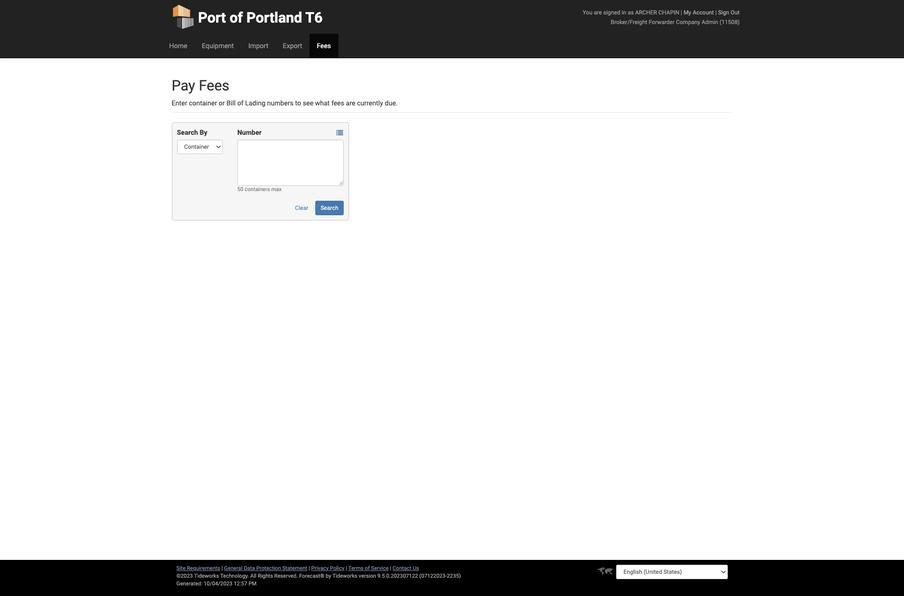 Task type: locate. For each thing, give the bounding box(es) containing it.
search by
[[177, 129, 207, 136]]

clear button
[[290, 201, 314, 215]]

fees
[[332, 99, 344, 107]]

generated:
[[177, 581, 203, 587]]

fees up or
[[199, 77, 230, 94]]

technology.
[[220, 573, 249, 579]]

numbers
[[267, 99, 294, 107]]

1 horizontal spatial search
[[321, 205, 339, 211]]

fees down t6
[[317, 42, 331, 50]]

search right clear
[[321, 205, 339, 211]]

fees
[[317, 42, 331, 50], [199, 77, 230, 94]]

show list image
[[337, 130, 343, 136]]

(07122023-
[[420, 573, 447, 579]]

search for search
[[321, 205, 339, 211]]

of inside site requirements | general data protection statement | privacy policy | terms of service | contact us ©2023 tideworks technology. all rights reserved. forecast® by tideworks version 9.5.0.202307122 (07122023-2235) generated: 10/04/2023 12:57 pm
[[365, 565, 370, 572]]

|
[[681, 9, 682, 16], [716, 9, 717, 16], [222, 565, 223, 572], [309, 565, 310, 572], [346, 565, 347, 572], [390, 565, 391, 572]]

currently
[[357, 99, 383, 107]]

contact us link
[[393, 565, 419, 572]]

are right you
[[594, 9, 602, 16]]

equipment button
[[195, 34, 241, 58]]

archer
[[636, 9, 657, 16]]

search button
[[315, 201, 344, 215]]

import
[[248, 42, 269, 50]]

site requirements link
[[177, 565, 220, 572]]

home button
[[162, 34, 195, 58]]

Number text field
[[237, 140, 344, 186]]

2 vertical spatial of
[[365, 565, 370, 572]]

max
[[271, 186, 282, 193]]

admin
[[702, 19, 719, 26]]

version
[[359, 573, 376, 579]]

of right bill
[[237, 99, 244, 107]]

rights
[[258, 573, 273, 579]]

bill
[[227, 99, 236, 107]]

pay fees
[[172, 77, 230, 94]]

0 horizontal spatial fees
[[199, 77, 230, 94]]

are right fees
[[346, 99, 356, 107]]

1 vertical spatial fees
[[199, 77, 230, 94]]

general
[[224, 565, 243, 572]]

| left the sign
[[716, 9, 717, 16]]

search
[[177, 129, 198, 136], [321, 205, 339, 211]]

0 vertical spatial of
[[230, 9, 243, 26]]

of right port
[[230, 9, 243, 26]]

contact
[[393, 565, 412, 572]]

50
[[237, 186, 243, 193]]

export
[[283, 42, 302, 50]]

container
[[189, 99, 217, 107]]

50 containers max
[[237, 186, 282, 193]]

company
[[676, 19, 701, 26]]

pay
[[172, 77, 195, 94]]

0 horizontal spatial search
[[177, 129, 198, 136]]

of
[[230, 9, 243, 26], [237, 99, 244, 107], [365, 565, 370, 572]]

us
[[413, 565, 419, 572]]

of up version
[[365, 565, 370, 572]]

t6
[[306, 9, 323, 26]]

account
[[693, 9, 714, 16]]

protection
[[256, 565, 281, 572]]

forecast®
[[299, 573, 325, 579]]

all
[[250, 573, 257, 579]]

1 vertical spatial are
[[346, 99, 356, 107]]

©2023 tideworks
[[177, 573, 219, 579]]

or
[[219, 99, 225, 107]]

0 vertical spatial fees
[[317, 42, 331, 50]]

statement
[[283, 565, 307, 572]]

enter container or bill of lading numbers to see what fees are currently due.
[[172, 99, 398, 107]]

service
[[371, 565, 389, 572]]

containers
[[245, 186, 270, 193]]

1 vertical spatial search
[[321, 205, 339, 211]]

equipment
[[202, 42, 234, 50]]

1 horizontal spatial are
[[594, 9, 602, 16]]

0 vertical spatial are
[[594, 9, 602, 16]]

search inside search button
[[321, 205, 339, 211]]

privacy
[[311, 565, 329, 572]]

| left the general
[[222, 565, 223, 572]]

as
[[628, 9, 634, 16]]

1 horizontal spatial fees
[[317, 42, 331, 50]]

export button
[[276, 34, 310, 58]]

are
[[594, 9, 602, 16], [346, 99, 356, 107]]

search left by
[[177, 129, 198, 136]]

requirements
[[187, 565, 220, 572]]

2235)
[[447, 573, 461, 579]]

clear
[[295, 205, 309, 211]]

terms of service link
[[348, 565, 389, 572]]

0 vertical spatial search
[[177, 129, 198, 136]]

due.
[[385, 99, 398, 107]]

by
[[200, 129, 207, 136]]



Task type: describe. For each thing, give the bounding box(es) containing it.
privacy policy link
[[311, 565, 345, 572]]

10/04/2023
[[204, 581, 233, 587]]

fees inside "popup button"
[[317, 42, 331, 50]]

in
[[622, 9, 627, 16]]

of inside port of portland t6 link
[[230, 9, 243, 26]]

you
[[583, 9, 593, 16]]

pm
[[249, 581, 257, 587]]

site requirements | general data protection statement | privacy policy | terms of service | contact us ©2023 tideworks technology. all rights reserved. forecast® by tideworks version 9.5.0.202307122 (07122023-2235) generated: 10/04/2023 12:57 pm
[[177, 565, 461, 587]]

search for search by
[[177, 129, 198, 136]]

sign
[[718, 9, 730, 16]]

tideworks
[[333, 573, 358, 579]]

chapin
[[659, 9, 680, 16]]

9.5.0.202307122
[[378, 573, 418, 579]]

port of portland t6 link
[[172, 0, 323, 34]]

by
[[326, 573, 331, 579]]

0 horizontal spatial are
[[346, 99, 356, 107]]

forwarder
[[649, 19, 675, 26]]

terms
[[348, 565, 364, 572]]

enter
[[172, 99, 187, 107]]

12:57
[[234, 581, 247, 587]]

my
[[684, 9, 692, 16]]

to
[[295, 99, 301, 107]]

sign out link
[[718, 9, 740, 16]]

port of portland t6
[[198, 9, 323, 26]]

(11508)
[[720, 19, 740, 26]]

data
[[244, 565, 255, 572]]

1 vertical spatial of
[[237, 99, 244, 107]]

| up forecast®
[[309, 565, 310, 572]]

my account link
[[684, 9, 714, 16]]

policy
[[330, 565, 345, 572]]

lading
[[245, 99, 266, 107]]

portland
[[247, 9, 302, 26]]

general data protection statement link
[[224, 565, 307, 572]]

signed
[[604, 9, 621, 16]]

| up '9.5.0.202307122'
[[390, 565, 391, 572]]

| up tideworks
[[346, 565, 347, 572]]

fees button
[[310, 34, 338, 58]]

site
[[177, 565, 186, 572]]

home
[[169, 42, 187, 50]]

see
[[303, 99, 314, 107]]

are inside you are signed in as archer chapin | my account | sign out broker/freight forwarder company admin (11508)
[[594, 9, 602, 16]]

broker/freight
[[611, 19, 648, 26]]

what
[[315, 99, 330, 107]]

| left the 'my'
[[681, 9, 682, 16]]

you are signed in as archer chapin | my account | sign out broker/freight forwarder company admin (11508)
[[583, 9, 740, 26]]

reserved.
[[274, 573, 298, 579]]

port
[[198, 9, 226, 26]]

number
[[237, 129, 262, 136]]

out
[[731, 9, 740, 16]]

import button
[[241, 34, 276, 58]]



Task type: vqa. For each thing, say whether or not it's contained in the screenshot.
Site Requirements | General Data Protection Statement | Privacy Policy | Terms Of Service | Contact Us ©2023 Tideworks Technology. All Rights Reserved. Forecast® By Tideworks Version 9.5.0.202307122 (07122023-2235) Generated: 10/17/2023 9:56 Am
no



